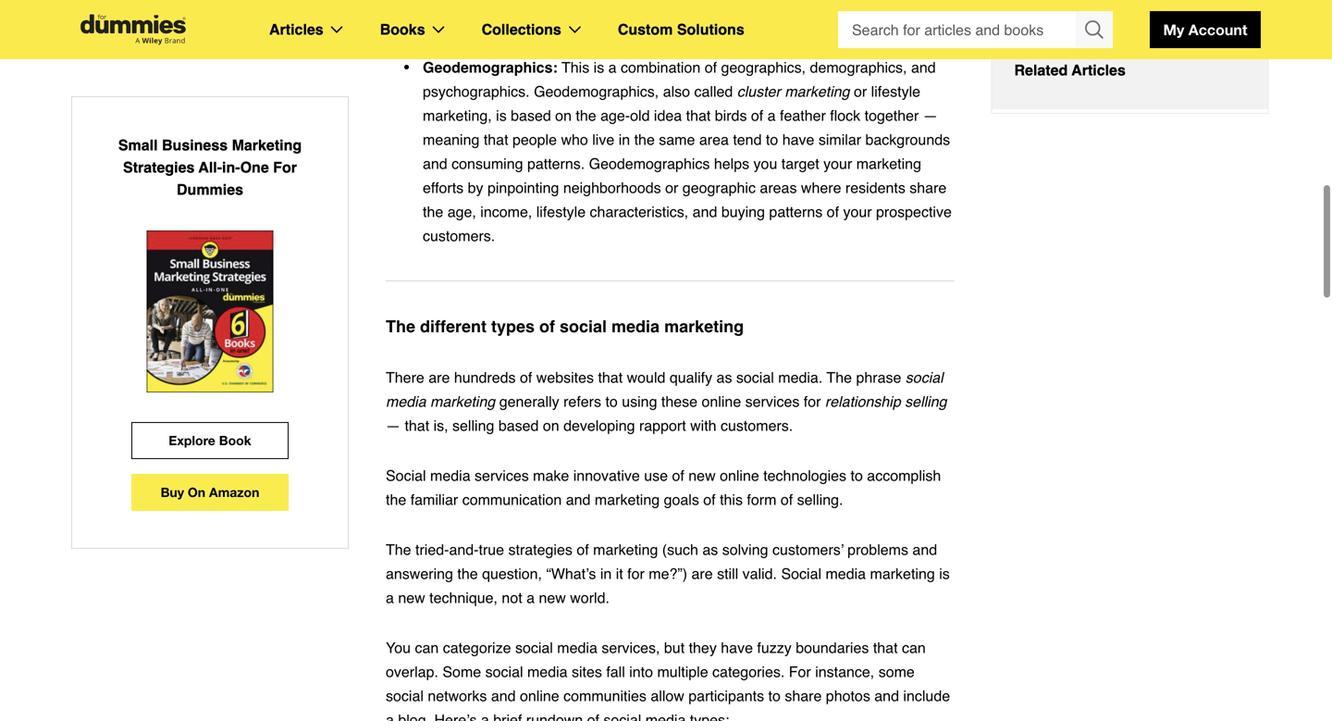 Task type: describe. For each thing, give the bounding box(es) containing it.
backgrounds
[[866, 131, 951, 148]]

characteristics, inside splitting up customers by lifestyle characteristics, behavioral and purchasing patterns, beliefs, values, and attitudes about themselves, their families, and society.
[[770, 0, 868, 4]]

1 vertical spatial the
[[827, 369, 853, 386]]

new inside social media services make innovative use of new online technologies to accomplish the familiar communication and marketing goals of this form of selling.
[[689, 467, 716, 484]]

0 horizontal spatial articles
[[269, 21, 324, 38]]

people
[[513, 131, 557, 148]]

families,
[[423, 35, 477, 52]]

these
[[662, 393, 698, 410]]

together
[[865, 107, 919, 124]]

a inside or lifestyle marketing, is based on the age-old idea that birds of a feather flock together — meaning that people who live in the same area tend to have similar backgrounds and consuming patterns. geodemographics helps you target your marketing efforts by pinpointing neighborhoods or geographic areas where residents share the age, income, lifestyle characteristics, and buying patterns of your prospective customers.
[[768, 107, 776, 124]]

articles inside button
[[1072, 62, 1126, 79]]

marketing inside 'social media marketing'
[[430, 393, 495, 410]]

selling.
[[798, 491, 844, 508]]

live
[[593, 131, 615, 148]]

my account
[[1164, 21, 1248, 38]]

marketing up qualify
[[665, 317, 744, 336]]

where
[[801, 179, 842, 196]]

social down the communities
[[604, 711, 642, 721]]

you can categorize social media services, but they have fuzzy boundaries that can overlap. some social media sites fall into multiple categories. for instance, some social networks and online communities allow participants to share photos and include a blog. here's a brief rundown of social media types:
[[386, 639, 951, 721]]

on inside or lifestyle marketing, is based on the age-old idea that birds of a feather flock together — meaning that people who live in the same area tend to have similar backgrounds and consuming patterns. geodemographics helps you target your marketing efforts by pinpointing neighborhoods or geographic areas where residents share the age, income, lifestyle characteristics, and buying patterns of your prospective customers.
[[556, 107, 572, 124]]

in inside or lifestyle marketing, is based on the age-old idea that birds of a feather flock together — meaning that people who live in the same area tend to have similar backgrounds and consuming patterns. geodemographics helps you target your marketing efforts by pinpointing neighborhoods or geographic areas where residents share the age, income, lifestyle characteristics, and buying patterns of your prospective customers.
[[619, 131, 631, 148]]

of down cluster
[[752, 107, 764, 124]]

social down categorize
[[486, 663, 523, 680]]

valid.
[[743, 565, 778, 582]]

categorize
[[443, 639, 511, 656]]

logo image
[[71, 14, 195, 45]]

instance,
[[816, 663, 875, 680]]

— inside or lifestyle marketing, is based on the age-old idea that birds of a feather flock together — meaning that people who live in the same area tend to have similar backgrounds and consuming patterns. geodemographics helps you target your marketing efforts by pinpointing neighborhoods or geographic areas where residents share the age, income, lifestyle characteristics, and buying patterns of your prospective customers.
[[924, 107, 938, 124]]

media inside the tried-and-true strategies of marketing (such as solving customers' problems and answering the question, "what's in it for me?") are still valid. social media marketing is a new technique, not a new world.
[[826, 565, 866, 582]]

is inside this is a combination of geographics, demographics, and psychographics. geodemographics, also called
[[594, 59, 605, 76]]

neighborhoods
[[564, 179, 662, 196]]

to inside social media services make innovative use of new online technologies to accomplish the familiar communication and marketing goals of this form of selling.
[[851, 467, 863, 484]]

social media services make innovative use of new online technologies to accomplish the familiar communication and marketing goals of this form of selling.
[[386, 467, 942, 508]]

online inside social media services make innovative use of new online technologies to accomplish the familiar communication and marketing goals of this form of selling.
[[720, 467, 760, 484]]

there are hundreds of websites that would qualify as social media. the phrase
[[386, 369, 906, 386]]

books
[[380, 21, 425, 38]]

this
[[562, 59, 590, 76]]

still
[[717, 565, 739, 582]]

media.
[[779, 369, 823, 386]]

cluster
[[738, 83, 781, 100]]

areas
[[760, 179, 797, 196]]

related articles tab
[[993, 31, 1269, 109]]

geographics,
[[722, 59, 806, 76]]

types:
[[690, 711, 730, 721]]

solving
[[723, 541, 769, 558]]

age-
[[601, 107, 630, 124]]

not
[[502, 589, 523, 606]]

their
[[905, 11, 934, 28]]

of right types
[[540, 317, 555, 336]]

meaning
[[423, 131, 480, 148]]

this
[[720, 491, 743, 508]]

marketing inside or lifestyle marketing, is based on the age-old idea that birds of a feather flock together — meaning that people who live in the same area tend to have similar backgrounds and consuming patterns. geodemographics helps you target your marketing efforts by pinpointing neighborhoods or geographic areas where residents share the age, income, lifestyle characteristics, and buying patterns of your prospective customers.
[[857, 155, 922, 172]]

it
[[616, 565, 624, 582]]

and inside this is a combination of geographics, demographics, and psychographics. geodemographics, also called
[[912, 59, 936, 76]]

generally refers to using these online services for relationship selling — that is, selling based on developing rapport with customers.
[[386, 393, 947, 434]]

as for (such
[[703, 541, 719, 558]]

overlap.
[[386, 663, 439, 680]]

of inside the tried-and-true strategies of marketing (such as solving customers' problems and answering the question, "what's in it for me?") are still valid. social media marketing is a new technique, not a new world.
[[577, 541, 589, 558]]

question,
[[482, 565, 542, 582]]

categories.
[[713, 663, 785, 680]]

online inside "generally refers to using these online services for relationship selling — that is, selling based on developing rapport with customers."
[[702, 393, 742, 410]]

0 vertical spatial your
[[824, 155, 853, 172]]

are inside the tried-and-true strategies of marketing (such as solving customers' problems and answering the question, "what's in it for me?") are still valid. social media marketing is a new technique, not a new world.
[[692, 565, 713, 582]]

birds
[[715, 107, 747, 124]]

1 vertical spatial selling
[[453, 417, 495, 434]]

different
[[420, 317, 487, 336]]

buying
[[722, 203, 765, 220]]

to inside "generally refers to using these online services for relationship selling — that is, selling based on developing rapport with customers."
[[606, 393, 618, 410]]

by inside splitting up customers by lifestyle characteristics, behavioral and purchasing patterns, beliefs, values, and attitudes about themselves, their families, and society.
[[696, 0, 712, 4]]

lifestyle inside splitting up customers by lifestyle characteristics, behavioral and purchasing patterns, beliefs, values, and attitudes about themselves, their families, and society.
[[716, 0, 765, 4]]

called
[[695, 83, 733, 100]]

the down 'efforts'
[[423, 203, 444, 220]]

services,
[[602, 639, 660, 656]]

2 vertical spatial lifestyle
[[537, 203, 586, 220]]

a left blog.
[[386, 711, 394, 721]]

you
[[386, 639, 411, 656]]

flock
[[831, 107, 861, 124]]

online inside you can categorize social media services, but they have fuzzy boundaries that can overlap. some social media sites fall into multiple categories. for instance, some social networks and online communities allow participants to share photos and include a blog. here's a brief rundown of social media types:
[[520, 687, 560, 704]]

psychographics.
[[423, 83, 530, 100]]

a left the brief
[[481, 711, 489, 721]]

phrase
[[857, 369, 902, 386]]

account
[[1189, 21, 1248, 38]]

share inside or lifestyle marketing, is based on the age-old idea that birds of a feather flock together — meaning that people who live in the same area tend to have similar backgrounds and consuming patterns. geodemographics helps you target your marketing efforts by pinpointing neighborhoods or geographic areas where residents share the age, income, lifestyle characteristics, and buying patterns of your prospective customers.
[[910, 179, 947, 196]]

splitting up customers by lifestyle characteristics, behavioral and purchasing patterns, beliefs, values, and attitudes about themselves, their families, and society.
[[423, 0, 941, 52]]

include
[[904, 687, 951, 704]]

social up blog.
[[386, 687, 424, 704]]

purchasing
[[452, 11, 524, 28]]

social down the not
[[516, 639, 553, 656]]

developing
[[564, 417, 635, 434]]

one
[[240, 159, 269, 176]]

goals
[[664, 491, 700, 508]]

1 vertical spatial lifestyle
[[872, 83, 921, 100]]

and down the geographic
[[693, 203, 718, 220]]

that inside "generally refers to using these online services for relationship selling — that is, selling based on developing rapport with customers."
[[405, 417, 430, 434]]

1 horizontal spatial or
[[854, 83, 868, 100]]

media inside 'social media marketing'
[[386, 393, 426, 410]]

media up sites
[[558, 639, 598, 656]]

open collections list image
[[569, 26, 581, 33]]

the inside social media services make innovative use of new online technologies to accomplish the familiar communication and marketing goals of this form of selling.
[[386, 491, 407, 508]]

to inside you can categorize social media services, but they have fuzzy boundaries that can overlap. some social media sites fall into multiple categories. for instance, some social networks and online communities allow participants to share photos and include a blog. here's a brief rundown of social media types:
[[769, 687, 781, 704]]

a right the not
[[527, 589, 535, 606]]

social inside the tried-and-true strategies of marketing (such as solving customers' problems and answering the question, "what's in it for me?") are still valid. social media marketing is a new technique, not a new world.
[[782, 565, 822, 582]]

use
[[644, 467, 668, 484]]

the tried-and-true strategies of marketing (such as solving customers' problems and answering the question, "what's in it for me?") are still valid. social media marketing is a new technique, not a new world.
[[386, 541, 950, 606]]

patterns,
[[528, 11, 586, 28]]

services inside "generally refers to using these online services for relationship selling — that is, selling based on developing rapport with customers."
[[746, 393, 800, 410]]

the for the tried-and-true strategies of marketing (such as solving customers' problems and answering the question, "what's in it for me?") are still valid. social media marketing is a new technique, not a new world.
[[386, 541, 412, 558]]

in-
[[222, 159, 240, 176]]

who
[[561, 131, 589, 148]]

answering
[[386, 565, 454, 582]]

that down called
[[686, 107, 711, 124]]

and up 'efforts'
[[423, 155, 448, 172]]

and-
[[449, 541, 479, 558]]

some
[[879, 663, 915, 680]]

photos
[[826, 687, 871, 704]]

and down some
[[875, 687, 900, 704]]

communities
[[564, 687, 647, 704]]

familiar
[[411, 491, 458, 508]]

rapport
[[640, 417, 687, 434]]

customers. inside or lifestyle marketing, is based on the age-old idea that birds of a feather flock together — meaning that people who live in the same area tend to have similar backgrounds and consuming patterns. geodemographics helps you target your marketing efforts by pinpointing neighborhoods or geographic areas where residents share the age, income, lifestyle characteristics, and buying patterns of your prospective customers.
[[423, 227, 495, 244]]

generally
[[500, 393, 560, 410]]

on inside "generally refers to using these online services for relationship selling — that is, selling based on developing rapport with customers."
[[543, 417, 560, 434]]

geodemographics
[[589, 155, 710, 172]]

(such
[[663, 541, 699, 558]]

0 vertical spatial are
[[429, 369, 450, 386]]

"what's
[[547, 565, 596, 582]]

make
[[533, 467, 570, 484]]

marketing
[[232, 137, 302, 154]]

marketing down problems
[[871, 565, 936, 582]]

of inside you can categorize social media services, but they have fuzzy boundaries that can overlap. some social media sites fall into multiple categories. for instance, some social networks and online communities allow participants to share photos and include a blog. here's a brief rundown of social media types:
[[587, 711, 600, 721]]

book
[[219, 433, 252, 448]]

here's
[[435, 711, 477, 721]]

technique,
[[430, 589, 498, 606]]

media up there are hundreds of websites that would qualify as social media. the phrase
[[612, 317, 660, 336]]

networks
[[428, 687, 487, 704]]

idea
[[654, 107, 682, 124]]

pinpointing
[[488, 179, 559, 196]]

book image image
[[147, 230, 274, 392]]

form
[[747, 491, 777, 508]]

and up the brief
[[491, 687, 516, 704]]

consuming
[[452, 155, 523, 172]]

is inside or lifestyle marketing, is based on the age-old idea that birds of a feather flock together — meaning that people who live in the same area tend to have similar backgrounds and consuming patterns. geodemographics helps you target your marketing efforts by pinpointing neighborhoods or geographic areas where residents share the age, income, lifestyle characteristics, and buying patterns of your prospective customers.
[[496, 107, 507, 124]]

and inside the tried-and-true strategies of marketing (such as solving customers' problems and answering the question, "what's in it for me?") are still valid. social media marketing is a new technique, not a new world.
[[913, 541, 938, 558]]



Task type: vqa. For each thing, say whether or not it's contained in the screenshot.
Click
no



Task type: locate. For each thing, give the bounding box(es) containing it.
0 horizontal spatial share
[[785, 687, 822, 704]]

media inside social media services make innovative use of new online technologies to accomplish the familiar communication and marketing goals of this form of selling.
[[430, 467, 471, 484]]

0 vertical spatial characteristics,
[[770, 0, 868, 4]]

the down geodemographics,
[[576, 107, 597, 124]]

are right 'there'
[[429, 369, 450, 386]]

solutions
[[677, 21, 745, 38]]

customers
[[624, 0, 692, 4]]

your down residents
[[844, 203, 872, 220]]

a down answering at the left
[[386, 589, 394, 606]]

the inside the tried-and-true strategies of marketing (such as solving customers' problems and answering the question, "what's in it for me?") are still valid. social media marketing is a new technique, not a new world.
[[458, 565, 478, 582]]

1 horizontal spatial selling
[[905, 393, 947, 410]]

group
[[839, 11, 1114, 48]]

0 horizontal spatial are
[[429, 369, 450, 386]]

and
[[423, 11, 448, 28], [692, 11, 717, 28], [481, 35, 506, 52], [912, 59, 936, 76], [423, 155, 448, 172], [693, 203, 718, 220], [566, 491, 591, 508], [913, 541, 938, 558], [491, 687, 516, 704], [875, 687, 900, 704]]

tend
[[733, 131, 762, 148]]

0 horizontal spatial have
[[721, 639, 753, 656]]

is,
[[434, 417, 449, 434]]

2 vertical spatial the
[[386, 541, 412, 558]]

by up solutions
[[696, 0, 712, 4]]

2 horizontal spatial is
[[940, 565, 950, 582]]

share inside you can categorize social media services, but they have fuzzy boundaries that can overlap. some social media sites fall into multiple categories. for instance, some social networks and online communities allow participants to share photos and include a blog. here's a brief rundown of social media types:
[[785, 687, 822, 704]]

in inside the tried-and-true strategies of marketing (such as solving customers' problems and answering the question, "what's in it for me?") are still valid. social media marketing is a new technique, not a new world.
[[601, 565, 612, 582]]

can up some
[[902, 639, 926, 656]]

in left it on the bottom left of page
[[601, 565, 612, 582]]

2 vertical spatial is
[[940, 565, 950, 582]]

1 vertical spatial share
[[785, 687, 822, 704]]

by down consuming
[[468, 179, 484, 196]]

1 horizontal spatial customers.
[[721, 417, 793, 434]]

0 vertical spatial services
[[746, 393, 800, 410]]

by inside or lifestyle marketing, is based on the age-old idea that birds of a feather flock together — meaning that people who live in the same area tend to have similar backgrounds and consuming patterns. geodemographics helps you target your marketing efforts by pinpointing neighborhoods or geographic areas where residents share the age, income, lifestyle characteristics, and buying patterns of your prospective customers.
[[468, 179, 484, 196]]

would
[[627, 369, 666, 386]]

customers. right the with
[[721, 417, 793, 434]]

in right live
[[619, 131, 631, 148]]

0 horizontal spatial for
[[273, 159, 297, 176]]

my account link
[[1151, 11, 1262, 48]]

services inside social media services make innovative use of new online technologies to accomplish the familiar communication and marketing goals of this form of selling.
[[475, 467, 529, 484]]

as right qualify
[[717, 369, 733, 386]]

1 vertical spatial or
[[666, 179, 679, 196]]

1 horizontal spatial —
[[924, 107, 938, 124]]

participants
[[689, 687, 765, 704]]

media down allow
[[646, 711, 686, 721]]

1 vertical spatial social
[[782, 565, 822, 582]]

marketing down 'innovative'
[[595, 491, 660, 508]]

social right phrase
[[906, 369, 944, 386]]

social left media.
[[737, 369, 775, 386]]

1 horizontal spatial for
[[789, 663, 812, 680]]

as for qualify
[[717, 369, 733, 386]]

of inside this is a combination of geographics, demographics, and psychographics. geodemographics, also called
[[705, 59, 717, 76]]

same
[[659, 131, 696, 148]]

sites
[[572, 663, 602, 680]]

1 vertical spatial your
[[844, 203, 872, 220]]

target
[[782, 155, 820, 172]]

your down similar
[[824, 155, 853, 172]]

strategies
[[509, 541, 573, 558]]

feather
[[780, 107, 826, 124]]

1 vertical spatial online
[[720, 467, 760, 484]]

0 horizontal spatial selling
[[453, 417, 495, 434]]

the up answering at the left
[[386, 541, 412, 558]]

share left photos
[[785, 687, 822, 704]]

0 horizontal spatial or
[[666, 179, 679, 196]]

1 horizontal spatial services
[[746, 393, 800, 410]]

share
[[910, 179, 947, 196], [785, 687, 822, 704]]

patterns.
[[528, 155, 585, 172]]

1 vertical spatial for
[[789, 663, 812, 680]]

collections
[[482, 21, 562, 38]]

online up 'this'
[[720, 467, 760, 484]]

customers. inside "generally refers to using these online services for relationship selling — that is, selling based on developing rapport with customers."
[[721, 417, 793, 434]]

for inside the tried-and-true strategies of marketing (such as solving customers' problems and answering the question, "what's in it for me?") are still valid. social media marketing is a new technique, not a new world.
[[628, 565, 645, 582]]

and down make
[[566, 491, 591, 508]]

1 vertical spatial is
[[496, 107, 507, 124]]

related articles tab list
[[992, 0, 1270, 114]]

this is a combination of geographics, demographics, and psychographics. geodemographics, also called
[[423, 59, 936, 100]]

qualify
[[670, 369, 713, 386]]

lifestyle up together
[[872, 83, 921, 100]]

marketing up is, on the bottom of the page
[[430, 393, 495, 410]]

0 horizontal spatial for
[[628, 565, 645, 582]]

0 horizontal spatial can
[[415, 639, 439, 656]]

marketing
[[785, 83, 850, 100], [857, 155, 922, 172], [665, 317, 744, 336], [430, 393, 495, 410], [595, 491, 660, 508], [593, 541, 658, 558], [871, 565, 936, 582]]

based inside "generally refers to using these online services for relationship selling — that is, selling based on developing rapport with customers."
[[499, 417, 539, 434]]

the left familiar
[[386, 491, 407, 508]]

values,
[[641, 11, 688, 28]]

cluster marketing
[[738, 83, 850, 100]]

0 horizontal spatial characteristics,
[[590, 203, 689, 220]]

the for the different types of social media marketing
[[386, 317, 416, 336]]

is inside the tried-and-true strategies of marketing (such as solving customers' problems and answering the question, "what's in it for me?") are still valid. social media marketing is a new technique, not a new world.
[[940, 565, 950, 582]]

for inside "generally refers to using these online services for relationship selling — that is, selling based on developing rapport with customers."
[[804, 393, 821, 410]]

helps
[[714, 155, 750, 172]]

small
[[118, 137, 158, 154]]

—
[[924, 107, 938, 124], [386, 417, 401, 434]]

brief
[[494, 711, 522, 721]]

to right the tend
[[766, 131, 779, 148]]

of left 'this'
[[704, 491, 716, 508]]

1 vertical spatial by
[[468, 179, 484, 196]]

marketing up it on the bottom left of page
[[593, 541, 658, 558]]

marketing inside social media services make innovative use of new online technologies to accomplish the familiar communication and marketing goals of this form of selling.
[[595, 491, 660, 508]]

boundaries
[[796, 639, 870, 656]]

that inside you can categorize social media services, but they have fuzzy boundaries that can overlap. some social media sites fall into multiple categories. for instance, some social networks and online communities allow participants to share photos and include a blog. here's a brief rundown of social media types:
[[874, 639, 898, 656]]

0 horizontal spatial —
[[386, 417, 401, 434]]

and right the values,
[[692, 11, 717, 28]]

— up backgrounds
[[924, 107, 938, 124]]

or down 'demographics,'
[[854, 83, 868, 100]]

as inside the tried-and-true strategies of marketing (such as solving customers' problems and answering the question, "what's in it for me?") are still valid. social media marketing is a new technique, not a new world.
[[703, 541, 719, 558]]

for
[[804, 393, 821, 410], [628, 565, 645, 582]]

that up consuming
[[484, 131, 509, 148]]

the inside the tried-and-true strategies of marketing (such as solving customers' problems and answering the question, "what's in it for me?") are still valid. social media marketing is a new technique, not a new world.
[[386, 541, 412, 558]]

dummies
[[177, 181, 243, 198]]

of up called
[[705, 59, 717, 76]]

to inside or lifestyle marketing, is based on the age-old idea that birds of a feather flock together — meaning that people who live in the same area tend to have similar backgrounds and consuming patterns. geodemographics helps you target your marketing efforts by pinpointing neighborhoods or geographic areas where residents share the age, income, lifestyle characteristics, and buying patterns of your prospective customers.
[[766, 131, 779, 148]]

0 vertical spatial by
[[696, 0, 712, 4]]

Search for articles and books text field
[[839, 11, 1078, 48]]

to down categories. on the bottom right
[[769, 687, 781, 704]]

amazon
[[209, 485, 260, 500]]

social inside 'social media marketing'
[[906, 369, 944, 386]]

a inside this is a combination of geographics, demographics, and psychographics. geodemographics, also called
[[609, 59, 617, 76]]

based up people
[[511, 107, 551, 124]]

marketing up residents
[[857, 155, 922, 172]]

1 can from the left
[[415, 639, 439, 656]]

1 horizontal spatial lifestyle
[[716, 0, 765, 4]]

0 horizontal spatial is
[[496, 107, 507, 124]]

of up generally
[[520, 369, 533, 386]]

on up who at the top left of the page
[[556, 107, 572, 124]]

share up prospective
[[910, 179, 947, 196]]

customers'
[[773, 541, 844, 558]]

for down media.
[[804, 393, 821, 410]]

small business marketing strategies all-in-one for dummies
[[118, 137, 302, 198]]

behavioral
[[872, 0, 941, 4]]

0 vertical spatial based
[[511, 107, 551, 124]]

on
[[188, 485, 206, 500]]

2 vertical spatial online
[[520, 687, 560, 704]]

cookie consent banner dialog
[[0, 636, 1333, 721]]

the down and-
[[458, 565, 478, 582]]

for down 'fuzzy'
[[789, 663, 812, 680]]

buy on amazon
[[161, 485, 260, 500]]

customers. down age,
[[423, 227, 495, 244]]

to left accomplish in the bottom of the page
[[851, 467, 863, 484]]

— inside "generally refers to using these online services for relationship selling — that is, selling based on developing rapport with customers."
[[386, 417, 401, 434]]

types
[[492, 317, 535, 336]]

blog.
[[398, 711, 430, 721]]

0 vertical spatial customers.
[[423, 227, 495, 244]]

for down the marketing
[[273, 159, 297, 176]]

have inside you can categorize social media services, but they have fuzzy boundaries that can overlap. some social media sites fall into multiple categories. for instance, some social networks and online communities allow participants to share photos and include a blog. here's a brief rundown of social media types:
[[721, 639, 753, 656]]

but
[[665, 639, 685, 656]]

or
[[854, 83, 868, 100], [666, 179, 679, 196]]

1 horizontal spatial by
[[696, 0, 712, 4]]

articles left the open article categories image
[[269, 21, 324, 38]]

1 vertical spatial articles
[[1072, 62, 1126, 79]]

of
[[705, 59, 717, 76], [752, 107, 764, 124], [827, 203, 840, 220], [540, 317, 555, 336], [520, 369, 533, 386], [672, 467, 685, 484], [704, 491, 716, 508], [781, 491, 793, 508], [577, 541, 589, 558], [587, 711, 600, 721]]

of up ""what's"
[[577, 541, 589, 558]]

a up geodemographics,
[[609, 59, 617, 76]]

0 horizontal spatial social
[[386, 467, 426, 484]]

0 vertical spatial in
[[619, 131, 631, 148]]

media up familiar
[[430, 467, 471, 484]]

0 vertical spatial for
[[804, 393, 821, 410]]

0 vertical spatial online
[[702, 393, 742, 410]]

1 horizontal spatial social
[[782, 565, 822, 582]]

0 vertical spatial on
[[556, 107, 572, 124]]

or lifestyle marketing, is based on the age-old idea that birds of a feather flock together — meaning that people who live in the same area tend to have similar backgrounds and consuming patterns. geodemographics helps you target your marketing efforts by pinpointing neighborhoods or geographic areas where residents share the age, income, lifestyle characteristics, and buying patterns of your prospective customers.
[[423, 83, 952, 244]]

1 vertical spatial are
[[692, 565, 713, 582]]

into
[[630, 663, 654, 680]]

open book categories image
[[433, 26, 445, 33]]

social up websites
[[560, 317, 607, 336]]

and up geodemographics:
[[481, 35, 506, 52]]

for inside small business marketing strategies all-in-one for dummies
[[273, 159, 297, 176]]

based inside or lifestyle marketing, is based on the age-old idea that birds of a feather flock together — meaning that people who live in the same area tend to have similar backgrounds and consuming patterns. geodemographics helps you target your marketing efforts by pinpointing neighborhoods or geographic areas where residents share the age, income, lifestyle characteristics, and buying patterns of your prospective customers.
[[511, 107, 551, 124]]

that
[[686, 107, 711, 124], [484, 131, 509, 148], [598, 369, 623, 386], [405, 417, 430, 434], [874, 639, 898, 656]]

buy on amazon link
[[131, 474, 289, 511]]

media left sites
[[528, 663, 568, 680]]

1 vertical spatial in
[[601, 565, 612, 582]]

old
[[630, 107, 650, 124]]

0 vertical spatial share
[[910, 179, 947, 196]]

tried-
[[416, 541, 449, 558]]

services down media.
[[746, 393, 800, 410]]

social down customers'
[[782, 565, 822, 582]]

have up categories. on the bottom right
[[721, 639, 753, 656]]

that left would
[[598, 369, 623, 386]]

0 vertical spatial social
[[386, 467, 426, 484]]

combination
[[621, 59, 701, 76]]

the down the old
[[635, 131, 655, 148]]

patterns
[[770, 203, 823, 220]]

2 horizontal spatial new
[[689, 467, 716, 484]]

1 horizontal spatial in
[[619, 131, 631, 148]]

0 horizontal spatial services
[[475, 467, 529, 484]]

1 horizontal spatial characteristics,
[[770, 0, 868, 4]]

similar
[[819, 131, 862, 148]]

the
[[386, 317, 416, 336], [827, 369, 853, 386], [386, 541, 412, 558]]

1 vertical spatial as
[[703, 541, 719, 558]]

or down geodemographics
[[666, 179, 679, 196]]

age,
[[448, 203, 477, 220]]

0 vertical spatial or
[[854, 83, 868, 100]]

1 horizontal spatial articles
[[1072, 62, 1126, 79]]

lifestyle down pinpointing
[[537, 203, 586, 220]]

for right it on the bottom left of page
[[628, 565, 645, 582]]

marketing,
[[423, 107, 492, 124]]

0 vertical spatial as
[[717, 369, 733, 386]]

of down where
[[827, 203, 840, 220]]

websites
[[537, 369, 594, 386]]

1 vertical spatial services
[[475, 467, 529, 484]]

that up some
[[874, 639, 898, 656]]

of right the use
[[672, 467, 685, 484]]

online up rundown
[[520, 687, 560, 704]]

that left is, on the bottom of the page
[[405, 417, 430, 434]]

0 vertical spatial is
[[594, 59, 605, 76]]

selling right relationship
[[905, 393, 947, 410]]

to up the developing
[[606, 393, 618, 410]]

articles
[[269, 21, 324, 38], [1072, 62, 1126, 79]]

the up 'there'
[[386, 317, 416, 336]]

based down generally
[[499, 417, 539, 434]]

1 horizontal spatial is
[[594, 59, 605, 76]]

selling right is, on the bottom of the page
[[453, 417, 495, 434]]

also
[[663, 83, 691, 100]]

1 vertical spatial for
[[628, 565, 645, 582]]

1 horizontal spatial are
[[692, 565, 713, 582]]

explore
[[169, 433, 216, 448]]

of down the communities
[[587, 711, 600, 721]]

world.
[[570, 589, 610, 606]]

multiple
[[658, 663, 709, 680]]

custom
[[618, 21, 673, 38]]

related articles button
[[993, 31, 1269, 109]]

2 horizontal spatial lifestyle
[[872, 83, 921, 100]]

media down 'there'
[[386, 393, 426, 410]]

strategies
[[123, 159, 195, 176]]

new down answering at the left
[[398, 589, 426, 606]]

0 vertical spatial —
[[924, 107, 938, 124]]

efforts
[[423, 179, 464, 196]]

open article categories image
[[331, 26, 343, 33]]

and inside social media services make innovative use of new online technologies to accomplish the familiar communication and marketing goals of this form of selling.
[[566, 491, 591, 508]]

media down problems
[[826, 565, 866, 582]]

0 vertical spatial articles
[[269, 21, 324, 38]]

are left still
[[692, 565, 713, 582]]

0 vertical spatial the
[[386, 317, 416, 336]]

0 horizontal spatial customers.
[[423, 227, 495, 244]]

0 horizontal spatial new
[[398, 589, 426, 606]]

1 horizontal spatial for
[[804, 393, 821, 410]]

0 vertical spatial for
[[273, 159, 297, 176]]

innovative
[[574, 467, 640, 484]]

0 horizontal spatial by
[[468, 179, 484, 196]]

as up still
[[703, 541, 719, 558]]

communication
[[463, 491, 562, 508]]

characteristics,
[[770, 0, 868, 4], [590, 203, 689, 220]]

0 vertical spatial selling
[[905, 393, 947, 410]]

1 vertical spatial —
[[386, 417, 401, 434]]

characteristics, inside or lifestyle marketing, is based on the age-old idea that birds of a feather flock together — meaning that people who live in the same area tend to have similar backgrounds and consuming patterns. geodemographics helps you target your marketing efforts by pinpointing neighborhoods or geographic areas where residents share the age, income, lifestyle characteristics, and buying patterns of your prospective customers.
[[590, 203, 689, 220]]

income,
[[481, 203, 533, 220]]

0 vertical spatial have
[[783, 131, 815, 148]]

using
[[622, 393, 658, 410]]

1 horizontal spatial can
[[902, 639, 926, 656]]

society.
[[510, 35, 559, 52]]

marketing up feather
[[785, 83, 850, 100]]

1 horizontal spatial have
[[783, 131, 815, 148]]

have inside or lifestyle marketing, is based on the age-old idea that birds of a feather flock together — meaning that people who live in the same area tend to have similar backgrounds and consuming patterns. geodemographics helps you target your marketing efforts by pinpointing neighborhoods or geographic areas where residents share the age, income, lifestyle characteristics, and buying patterns of your prospective customers.
[[783, 131, 815, 148]]

and down 'their'
[[912, 59, 936, 76]]

1 horizontal spatial new
[[539, 589, 566, 606]]

and right problems
[[913, 541, 938, 558]]

and up families, on the top left
[[423, 11, 448, 28]]

can up overlap.
[[415, 639, 439, 656]]

custom solutions link
[[618, 18, 745, 42]]

technologies
[[764, 467, 847, 484]]

for inside you can categorize social media services, but they have fuzzy boundaries that can overlap. some social media sites fall into multiple categories. for instance, some social networks and online communities allow participants to share photos and include a blog. here's a brief rundown of social media types:
[[789, 663, 812, 680]]

1 vertical spatial based
[[499, 417, 539, 434]]

online up the with
[[702, 393, 742, 410]]

1 horizontal spatial share
[[910, 179, 947, 196]]

0 horizontal spatial in
[[601, 565, 612, 582]]

social inside social media services make innovative use of new online technologies to accomplish the familiar communication and marketing goals of this form of selling.
[[386, 467, 426, 484]]

related articles
[[1015, 62, 1126, 79]]

articles right related
[[1072, 62, 1126, 79]]

online
[[702, 393, 742, 410], [720, 467, 760, 484], [520, 687, 560, 704]]

a down cluster
[[768, 107, 776, 124]]

0 vertical spatial lifestyle
[[716, 0, 765, 4]]

0 horizontal spatial lifestyle
[[537, 203, 586, 220]]

2 can from the left
[[902, 639, 926, 656]]

have up "target"
[[783, 131, 815, 148]]

1 vertical spatial on
[[543, 417, 560, 434]]

1 vertical spatial characteristics,
[[590, 203, 689, 220]]

1 vertical spatial have
[[721, 639, 753, 656]]

1 vertical spatial customers.
[[721, 417, 793, 434]]

of right form
[[781, 491, 793, 508]]



